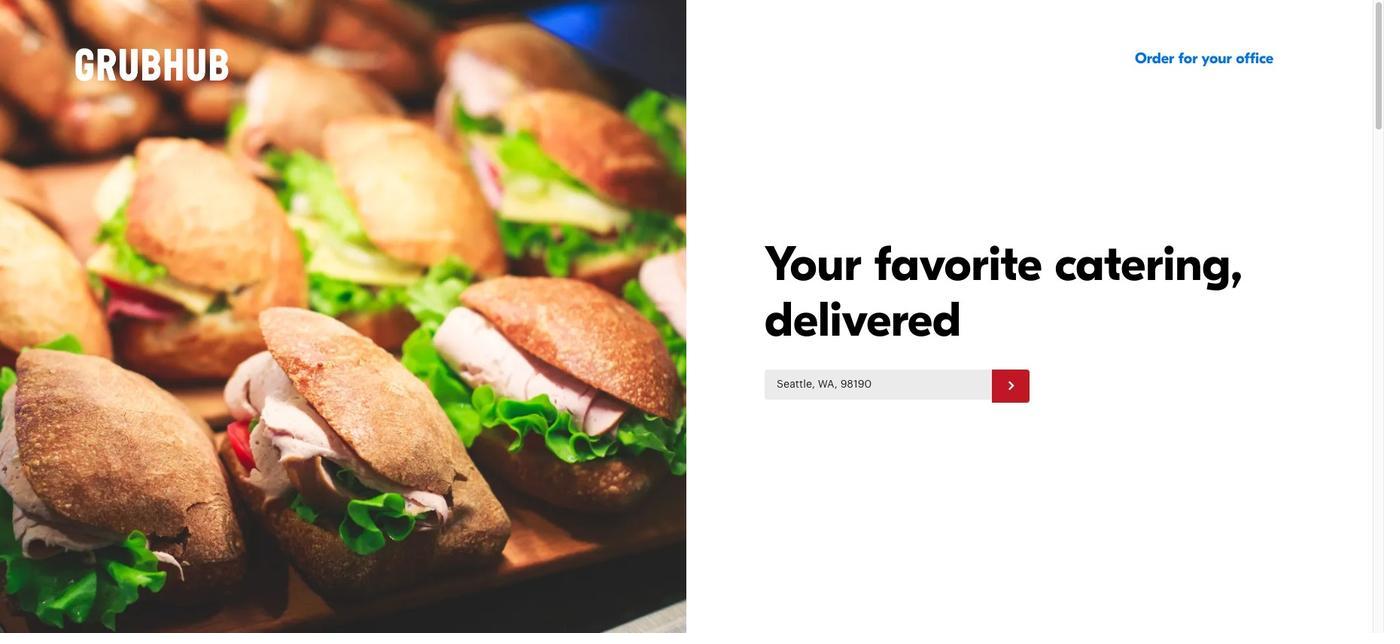 Task type: describe. For each thing, give the bounding box(es) containing it.
16 image
[[1005, 380, 1017, 392]]

grubhub logo image
[[75, 48, 229, 81]]

delivered
[[765, 292, 961, 349]]

your favorite catering, delivered
[[765, 236, 1243, 349]]

your
[[765, 236, 862, 294]]

Enter a delivery address text field
[[765, 370, 992, 400]]

for
[[1179, 50, 1198, 68]]



Task type: vqa. For each thing, say whether or not it's contained in the screenshot.
Your Favorite Catering, Delivered
yes



Task type: locate. For each thing, give the bounding box(es) containing it.
your
[[1202, 50, 1232, 68]]

order
[[1135, 50, 1175, 68]]

catering,
[[1055, 236, 1243, 294]]

order for your office link
[[1135, 50, 1274, 68]]

office
[[1236, 50, 1274, 68]]

favorite
[[875, 236, 1042, 294]]

order for your office
[[1135, 50, 1274, 68]]



